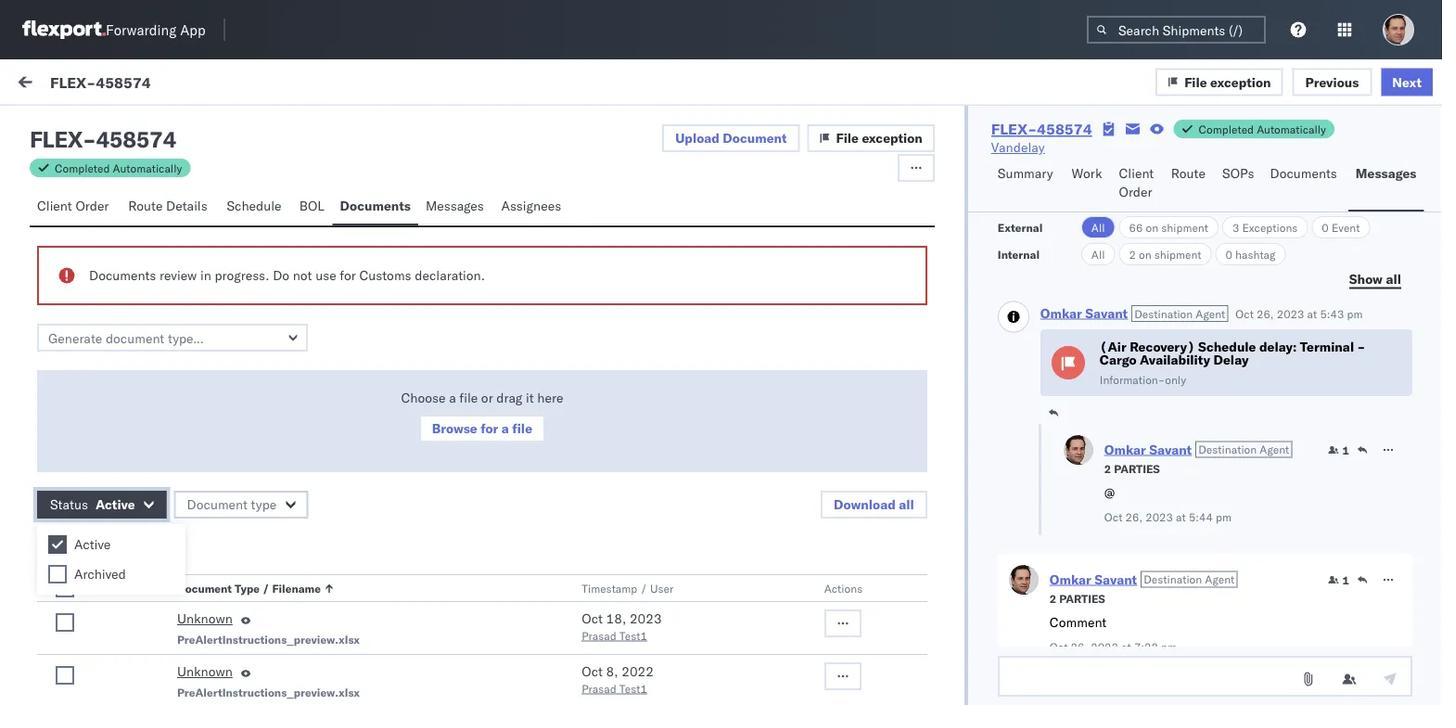 Task type: locate. For each thing, give the bounding box(es) containing it.
4 omkar savant from the top
[[90, 451, 173, 468]]

completed up item/shipment
[[1199, 122, 1255, 136]]

2 vertical spatial unknown
[[177, 663, 233, 680]]

5 omkar savant from the top
[[90, 554, 173, 570]]

vandelay link
[[992, 138, 1045, 157]]

1 edt from the top
[[635, 216, 659, 232]]

in
[[200, 267, 211, 283]]

oct left 5:45
[[493, 587, 514, 603]]

exception: warehouse devan delay
[[59, 586, 278, 602]]

pm right 5:43
[[1348, 307, 1364, 321]]

unknown
[[128, 483, 186, 500], [177, 611, 233, 627], [177, 663, 233, 680]]

external down summary "button"
[[998, 220, 1043, 234]]

2 all button from the top
[[1082, 243, 1116, 265]]

7:22
[[581, 216, 609, 232]]

internal
[[124, 118, 170, 134], [998, 247, 1040, 261]]

pm right 7:00
[[612, 299, 632, 316]]

2 all from the top
[[1092, 247, 1106, 261]]

schedule button
[[219, 189, 292, 225]]

destination for comment
[[1144, 572, 1203, 586]]

declaration.
[[415, 267, 485, 283]]

1 horizontal spatial completed automatically
[[1199, 122, 1327, 136]]

1 vertical spatial route
[[128, 198, 163, 214]]

0 vertical spatial 2 parties
[[1105, 462, 1161, 476]]

parties up comment
[[1060, 592, 1106, 605]]

2023 inside oct 18, 2023 prasad test1
[[630, 611, 662, 627]]

1 horizontal spatial internal
[[998, 247, 1040, 261]]

prasad inside oct 8, 2022 prasad test1
[[582, 682, 617, 695]]

omkar savant up warehouse
[[90, 554, 173, 570]]

2 / from the left
[[641, 581, 648, 595]]

0 horizontal spatial /
[[263, 581, 270, 595]]

at left '5:44'
[[1177, 510, 1187, 524]]

1 horizontal spatial work
[[1072, 165, 1103, 181]]

prealertinstructions_preview.xlsx for oct 8, 2022
[[177, 685, 360, 699]]

pm right 7:22
[[612, 216, 632, 232]]

0 vertical spatial prasad
[[582, 629, 617, 643]]

1 vertical spatial all button
[[1082, 243, 1116, 265]]

0 vertical spatial at
[[1308, 307, 1318, 321]]

on right the "66"
[[1146, 220, 1159, 234]]

1 vertical spatial external
[[998, 220, 1043, 234]]

0 vertical spatial flex- 458574
[[1124, 216, 1212, 232]]

3 2023, from the top
[[541, 383, 577, 399]]

2 prealertinstructions_preview.xlsx from the top
[[177, 685, 360, 699]]

prealertinstructions_preview.xlsx
[[177, 632, 360, 646], [177, 685, 360, 699]]

oct down 5:45
[[582, 611, 603, 627]]

prealertinstructions_preview.xlsx down contract
[[177, 685, 360, 699]]

oct inside oct 8, 2022 prasad test1
[[582, 663, 603, 680]]

related
[[1125, 161, 1164, 175]]

1 prealertinstructions_preview.xlsx from the top
[[177, 632, 360, 646]]

schedule inside '(air recovery) schedule delay: terminal - cargo availability delay information-only'
[[1199, 339, 1257, 355]]

2 up comment
[[1050, 592, 1057, 605]]

event
[[1332, 220, 1361, 234]]

1 horizontal spatial automatically
[[1258, 122, 1327, 136]]

upload document
[[676, 130, 787, 146]]

4 resize handle column header from the left
[[1410, 155, 1432, 705]]

automatically up route details
[[113, 161, 182, 175]]

2 omkar savant from the top
[[90, 284, 173, 301]]

0 vertical spatial route
[[1172, 165, 1206, 181]]

omkar savant destination agent up comment oct 26, 2023 at 7:23 pm
[[1050, 571, 1235, 587]]

0 vertical spatial work
[[180, 76, 210, 92]]

1 horizontal spatial (0)
[[173, 118, 197, 134]]

on
[[1146, 220, 1159, 234], [1140, 247, 1152, 261]]

flex-458574 up vandelay
[[992, 120, 1093, 138]]

1 button
[[1329, 443, 1350, 457], [1329, 573, 1350, 587]]

terminal
[[1301, 339, 1355, 355]]

2 vertical spatial omkar savant destination agent
[[1050, 571, 1235, 587]]

active up archived
[[74, 536, 111, 553]]

2 down the "66"
[[1130, 247, 1137, 261]]

2 parties button up comment
[[1050, 590, 1106, 606]]

documents right bol "button"
[[340, 198, 411, 214]]

1 vertical spatial omkar savant destination agent
[[1105, 441, 1290, 457]]

upload document button
[[663, 124, 800, 152]]

download
[[834, 496, 896, 513]]

0 horizontal spatial flex-458574
[[50, 73, 151, 91]]

related work item/shipment
[[1125, 161, 1270, 175]]

upload
[[676, 130, 720, 146]]

all inside button
[[899, 496, 915, 513]]

pm for 7:00
[[612, 299, 632, 316]]

import work button
[[138, 76, 210, 92]]

2 parties for comment
[[1050, 592, 1106, 605]]

0 for 0 hashtag
[[1226, 247, 1233, 261]]

0 vertical spatial customs
[[360, 267, 412, 283]]

a inside button
[[502, 420, 509, 437]]

1 1 button from the top
[[1329, 443, 1350, 457]]

0 horizontal spatial file
[[837, 130, 859, 146]]

1 test1 from the top
[[620, 629, 648, 643]]

1 vertical spatial prealertinstructions_preview.xlsx
[[177, 685, 360, 699]]

at inside '@ oct 26, 2023 at 5:44 pm'
[[1177, 510, 1187, 524]]

3 pm from the top
[[612, 383, 632, 399]]

2 2023, from the top
[[541, 299, 577, 316]]

savant down review at the left of page
[[132, 284, 173, 301]]

0 horizontal spatial client
[[37, 198, 72, 214]]

458574 down import
[[96, 125, 176, 153]]

all button for 66
[[1082, 216, 1116, 238]]

1 button for comment
[[1329, 573, 1350, 587]]

messages for messages button to the left
[[426, 198, 484, 214]]

client order button
[[1112, 157, 1164, 212], [30, 189, 121, 225]]

on down the "66"
[[1140, 247, 1152, 261]]

internal for internal (0)
[[124, 118, 170, 134]]

(0) down import work
[[173, 118, 197, 134]]

messages up event
[[1357, 165, 1417, 181]]

document left type
[[187, 496, 248, 513]]

omkar savant destination agent up (air in the right of the page
[[1041, 305, 1226, 321]]

not
[[293, 267, 312, 283]]

0 horizontal spatial client order
[[37, 198, 109, 214]]

pm inside comment oct 26, 2023 at 7:23 pm
[[1162, 640, 1178, 654]]

internal inside button
[[124, 118, 170, 134]]

1 horizontal spatial all
[[1387, 270, 1402, 287]]

-
[[83, 125, 96, 153], [809, 216, 817, 232], [809, 299, 817, 316], [1358, 339, 1366, 355], [809, 476, 817, 492], [809, 587, 817, 603]]

2 unknown link from the top
[[177, 663, 233, 685]]

oct down @
[[1105, 510, 1123, 524]]

1 vertical spatial work
[[1072, 165, 1103, 181]]

0 hashtag
[[1226, 247, 1276, 261]]

client order button up latent
[[30, 189, 121, 225]]

oct 26, 2023, 7:22 pm edt
[[493, 216, 659, 232]]

external inside external (0) button
[[30, 118, 78, 134]]

1 vertical spatial for
[[481, 420, 499, 437]]

6 omkar savant from the top
[[90, 674, 173, 690]]

documents button right bol at top
[[333, 189, 418, 225]]

client right work button in the right top of the page
[[1120, 165, 1155, 181]]

oct 26, 2023, 5:45 pm edt
[[493, 587, 659, 603]]

destination down '5:44'
[[1144, 572, 1203, 586]]

order up latent
[[76, 198, 109, 214]]

for down or
[[481, 420, 499, 437]]

2023 right 18,
[[630, 611, 662, 627]]

1 for @
[[1343, 443, 1350, 457]]

1 vertical spatial work
[[1167, 161, 1191, 175]]

- inside '(air recovery) schedule delay: terminal - cargo availability delay information-only'
[[1358, 339, 1366, 355]]

hold
[[247, 483, 277, 500]]

oct left 8, at the bottom left of the page
[[582, 663, 603, 680]]

26, for oct 26, 2023, 7:22 pm edt
[[518, 216, 538, 232]]

a
[[117, 316, 124, 333], [449, 390, 456, 406], [502, 420, 509, 437], [56, 641, 63, 657]]

schedule left delay:
[[1199, 339, 1257, 355]]

type inside button
[[235, 581, 260, 595]]

0 vertical spatial schedule
[[227, 198, 282, 214]]

1 horizontal spatial at
[[1177, 510, 1187, 524]]

unknown link for oct 8, 2022
[[177, 663, 233, 685]]

1 vertical spatial document
[[187, 496, 248, 513]]

agent
[[1196, 307, 1226, 321], [1260, 442, 1290, 456], [1206, 572, 1235, 586]]

at inside comment oct 26, 2023 at 7:23 pm
[[1122, 640, 1132, 654]]

1 pm from the top
[[612, 216, 632, 232]]

1 vertical spatial at
[[1177, 510, 1187, 524]]

edt for oct 26, 2023, 7:00 pm edt
[[635, 299, 659, 316]]

0 vertical spatial omkar savant destination agent
[[1041, 305, 1226, 321]]

0 vertical spatial internal
[[124, 118, 170, 134]]

documents review in progress. do not use for customs declaration.
[[89, 267, 485, 283]]

1 1 from the top
[[1343, 443, 1350, 457]]

hashtag
[[1236, 247, 1276, 261]]

unknown link down and with this contract established, a lucrative partnership.
[[177, 663, 233, 685]]

forwarding app
[[106, 21, 206, 39]]

2 pm from the top
[[612, 299, 632, 316]]

route for route details
[[128, 198, 163, 214]]

choose a file or drag it here
[[401, 390, 564, 406]]

oct 26, 2023, 6:30 pm edt
[[493, 383, 659, 399]]

1 all from the top
[[1092, 220, 1106, 234]]

drag
[[497, 390, 523, 406]]

oct for oct 26, 2023, 6:30 pm edt
[[493, 383, 514, 399]]

for right the 'use'
[[340, 267, 356, 283]]

0 horizontal spatial order
[[76, 198, 109, 214]]

None checkbox
[[48, 535, 67, 554], [48, 565, 67, 584], [56, 579, 74, 598], [56, 613, 74, 632], [56, 666, 74, 685], [48, 535, 67, 554], [48, 565, 67, 584], [56, 579, 74, 598], [56, 613, 74, 632], [56, 666, 74, 685]]

client
[[1120, 165, 1155, 181], [37, 198, 72, 214]]

all for 2
[[1092, 247, 1106, 261]]

1 vertical spatial delay
[[243, 586, 278, 602]]

1 vertical spatial internal
[[998, 247, 1040, 261]]

1 vertical spatial documents
[[340, 198, 411, 214]]

file down 'it'
[[512, 420, 533, 437]]

0 vertical spatial test1
[[620, 629, 648, 643]]

parties up @
[[1115, 462, 1161, 476]]

exception: unknown customs hold type
[[59, 483, 309, 500]]

(0) for external (0)
[[82, 118, 106, 134]]

delay up contract
[[243, 586, 278, 602]]

prasad for 18,
[[582, 629, 617, 643]]

pm right '5:44'
[[1217, 510, 1232, 524]]

exception: down archived
[[59, 586, 125, 602]]

2
[[1130, 247, 1137, 261], [1105, 462, 1112, 476], [142, 538, 150, 554], [1050, 592, 1057, 605]]

test1 inside oct 18, 2023 prasad test1
[[620, 629, 648, 643]]

omkar savant destination agent for comment
[[1050, 571, 1235, 587]]

prasad down 8, at the bottom left of the page
[[582, 682, 617, 695]]

details
[[166, 198, 208, 214]]

on for 2
[[1140, 247, 1152, 261]]

1 vertical spatial exception:
[[59, 586, 125, 602]]

sops
[[1223, 165, 1255, 181]]

2 exception: from the top
[[59, 586, 125, 602]]

1 vertical spatial all
[[899, 496, 915, 513]]

documents down latent messaging test.
[[89, 267, 156, 283]]

unknown for oct 8, 2022
[[177, 663, 233, 680]]

exception
[[1211, 74, 1272, 90], [862, 130, 923, 146]]

2023, left 5:45
[[541, 587, 577, 603]]

26, right or
[[518, 383, 538, 399]]

file inside button
[[512, 420, 533, 437]]

2 parties button up @
[[1105, 460, 1161, 476]]

1 (0) from the left
[[82, 118, 106, 134]]

for inside button
[[481, 420, 499, 437]]

unknown link down devan
[[177, 610, 233, 632]]

1 vertical spatial file exception
[[837, 130, 923, 146]]

1 vertical spatial messages
[[426, 198, 484, 214]]

all right show
[[1387, 270, 1402, 287]]

oct for oct 8, 2022 prasad test1
[[582, 663, 603, 680]]

1 2023, from the top
[[541, 216, 577, 232]]

1 horizontal spatial messages
[[1357, 165, 1417, 181]]

all button left the "66"
[[1082, 216, 1116, 238]]

recovery)
[[1130, 339, 1196, 355]]

previous
[[1306, 74, 1360, 90]]

0 vertical spatial work
[[53, 71, 101, 97]]

1 horizontal spatial file
[[512, 420, 533, 437]]

2 (0) from the left
[[173, 118, 197, 134]]

0 horizontal spatial messages button
[[418, 189, 494, 225]]

1 vertical spatial schedule
[[1199, 339, 1257, 355]]

order
[[1120, 184, 1153, 200], [76, 198, 109, 214]]

26, down flex- 2271801
[[1126, 510, 1143, 524]]

0 horizontal spatial messages
[[426, 198, 484, 214]]

2 horizontal spatial documents
[[1271, 165, 1338, 181]]

flex- 458574 up the 7:23
[[1124, 587, 1212, 603]]

all left 2 on shipment
[[1092, 247, 1106, 261]]

flex-458574 link
[[992, 120, 1093, 138]]

2 flex- 458574 from the top
[[1124, 587, 1212, 603]]

2 resize handle column header from the left
[[778, 155, 800, 705]]

internal down summary "button"
[[998, 247, 1040, 261]]

test1 down 2022
[[620, 682, 648, 695]]

1 exception: from the top
[[59, 483, 125, 500]]

type up the 'this'
[[235, 581, 260, 595]]

resize handle column header
[[462, 155, 485, 705], [778, 155, 800, 705], [1094, 155, 1116, 705], [1410, 155, 1432, 705]]

1 vertical spatial type
[[235, 581, 260, 595]]

0 vertical spatial file
[[1185, 74, 1208, 90]]

1 / from the left
[[263, 581, 270, 595]]

pm for @
[[1217, 510, 1232, 524]]

messages for rightmost messages button
[[1357, 165, 1417, 181]]

shipment for 66 on shipment
[[1162, 220, 1209, 234]]

a inside and with this contract established, a lucrative partnership.
[[56, 641, 63, 657]]

0 vertical spatial on
[[1146, 220, 1159, 234]]

1 horizontal spatial parties
[[1115, 462, 1161, 476]]

test1 for 2022
[[620, 682, 648, 695]]

order inside client order
[[1120, 184, 1153, 200]]

type
[[280, 483, 309, 500], [235, 581, 260, 595]]

4 2023, from the top
[[541, 587, 577, 603]]

4 pm from the top
[[612, 587, 632, 603]]

26, left 7:00
[[518, 299, 538, 316]]

customs
[[360, 267, 412, 283], [189, 483, 244, 500]]

all button for 2
[[1082, 243, 1116, 265]]

2 prasad from the top
[[582, 682, 617, 695]]

assignees
[[502, 198, 562, 214]]

documents button up 0 event
[[1263, 157, 1349, 212]]

route
[[1172, 165, 1206, 181], [128, 198, 163, 214]]

1 horizontal spatial type
[[280, 483, 309, 500]]

a down drag
[[502, 420, 509, 437]]

2 vertical spatial agent
[[1206, 572, 1235, 586]]

with
[[195, 623, 220, 639]]

2022
[[622, 663, 654, 680]]

3 omkar savant from the top
[[90, 368, 173, 384]]

0 horizontal spatial exception
[[862, 130, 923, 146]]

filename
[[272, 581, 321, 595]]

exception:
[[59, 483, 125, 500], [59, 586, 125, 602]]

parties for @
[[1115, 462, 1161, 476]]

0 horizontal spatial file exception
[[837, 130, 923, 146]]

66
[[1130, 220, 1144, 234]]

0 vertical spatial documents
[[1271, 165, 1338, 181]]

omkar savant down partnership.
[[90, 674, 173, 690]]

unknown down devan
[[177, 611, 233, 627]]

1 vertical spatial destination
[[1199, 442, 1258, 456]]

4 edt from the top
[[635, 587, 659, 603]]

2 up @
[[1105, 462, 1112, 476]]

test1 inside oct 8, 2022 prasad test1
[[620, 682, 648, 695]]

exception: for exception: unknown customs hold type
[[59, 483, 125, 500]]

file left or
[[460, 390, 478, 406]]

pm
[[612, 216, 632, 232], [612, 299, 632, 316], [612, 383, 632, 399], [612, 587, 632, 603]]

delay
[[1214, 352, 1249, 368], [243, 586, 278, 602]]

0 horizontal spatial schedule
[[227, 198, 282, 214]]

document right upload at the left
[[723, 130, 787, 146]]

pm inside '@ oct 26, 2023 at 5:44 pm'
[[1217, 510, 1232, 524]]

oct inside '@ oct 26, 2023 at 5:44 pm'
[[1105, 510, 1123, 524]]

2023, right 'it'
[[541, 383, 577, 399]]

prasad for 8,
[[582, 682, 617, 695]]

1 vertical spatial agent
[[1260, 442, 1290, 456]]

test1 for 2023
[[620, 629, 648, 643]]

1 prasad from the top
[[582, 629, 617, 643]]

2 1 button from the top
[[1329, 573, 1350, 587]]

destination
[[1135, 307, 1194, 321], [1199, 442, 1258, 456], [1144, 572, 1203, 586]]

edt for oct 26, 2023, 5:45 pm edt
[[635, 587, 659, 603]]

1 vertical spatial shipment
[[1155, 247, 1202, 261]]

5:45
[[581, 587, 609, 603]]

1854269
[[1163, 299, 1220, 316]]

client order
[[1120, 165, 1155, 200], [37, 198, 109, 214]]

flex- right my at the top of the page
[[50, 73, 96, 91]]

1 unknown link from the top
[[177, 610, 233, 632]]

to
[[257, 316, 269, 333]]

at for comment
[[1122, 640, 1132, 654]]

route right 'related'
[[1172, 165, 1206, 181]]

1 vertical spatial all
[[1092, 247, 1106, 261]]

automatically down previous button
[[1258, 122, 1327, 136]]

2023 down flex- 2271801
[[1146, 510, 1174, 524]]

show
[[1350, 270, 1384, 287]]

0 vertical spatial 2 parties button
[[1105, 460, 1161, 476]]

2023, for 7:22
[[541, 216, 577, 232]]

this
[[224, 623, 246, 639]]

1 vertical spatial client
[[37, 198, 72, 214]]

0 left event
[[1323, 220, 1330, 234]]

1 horizontal spatial file
[[1185, 74, 1208, 90]]

all inside button
[[1387, 270, 1402, 287]]

None text field
[[998, 656, 1413, 697]]

download all button
[[821, 491, 928, 519]]

pm for 5:45
[[612, 587, 632, 603]]

delay inside '(air recovery) schedule delay: terminal - cargo availability delay information-only'
[[1214, 352, 1249, 368]]

exception: up uploaded files ∙ 2
[[59, 483, 125, 500]]

0 horizontal spatial route
[[128, 198, 163, 214]]

flex- 1854269
[[1124, 299, 1220, 316]]

(0)
[[82, 118, 106, 134], [173, 118, 197, 134]]

1 flex- 458574 from the top
[[1124, 216, 1212, 232]]

do
[[273, 267, 290, 283]]

2023
[[1278, 307, 1305, 321], [1146, 510, 1174, 524], [630, 611, 662, 627], [1091, 640, 1119, 654]]

summary
[[998, 165, 1054, 181]]

oct for oct 26, 2023, 5:45 pm edt
[[493, 587, 514, 603]]

messages button
[[1349, 157, 1425, 212], [418, 189, 494, 225]]

work right 'related'
[[1167, 161, 1191, 175]]

1 vertical spatial automatically
[[113, 161, 182, 175]]

work up external (0)
[[53, 71, 101, 97]]

458574 up 2 on shipment
[[1163, 216, 1212, 232]]

1 all button from the top
[[1082, 216, 1116, 238]]

2 edt from the top
[[635, 299, 659, 316]]

parties for comment
[[1060, 592, 1106, 605]]

next
[[1393, 74, 1423, 90]]

flex - 458574
[[30, 125, 176, 153]]

file
[[1185, 74, 1208, 90], [837, 130, 859, 146]]

customs up morale!
[[360, 267, 412, 283]]

/
[[263, 581, 270, 595], [641, 581, 648, 595]]

destination up recovery)
[[1135, 307, 1194, 321]]

document
[[723, 130, 787, 146], [187, 496, 248, 513], [177, 581, 232, 595]]

i
[[56, 316, 60, 333]]

completed down flex - 458574
[[55, 161, 110, 175]]

0 vertical spatial external
[[30, 118, 78, 134]]

0 vertical spatial all
[[1092, 220, 1106, 234]]

26, for oct 26, 2023, 7:00 pm edt
[[518, 299, 538, 316]]

flex- 458574 for oct 26, 2023, 7:22 pm edt
[[1124, 216, 1212, 232]]

pm right the 7:23
[[1162, 640, 1178, 654]]

flex- left only
[[1124, 383, 1163, 399]]

1 horizontal spatial work
[[1167, 161, 1191, 175]]

2 parties
[[1105, 462, 1161, 476], [1050, 592, 1106, 605]]

2023 down comment
[[1091, 640, 1119, 654]]

0 vertical spatial unknown link
[[177, 610, 233, 632]]

0 horizontal spatial at
[[1122, 640, 1132, 654]]

oct inside oct 18, 2023 prasad test1
[[582, 611, 603, 627]]

@ oct 26, 2023 at 5:44 pm
[[1105, 484, 1232, 524]]

0 vertical spatial exception:
[[59, 483, 125, 500]]

external for external
[[998, 220, 1043, 234]]

2023 inside '@ oct 26, 2023 at 5:44 pm'
[[1146, 510, 1174, 524]]

active
[[96, 496, 135, 513], [74, 536, 111, 553]]

2023, down assignees
[[541, 216, 577, 232]]

internal down import
[[124, 118, 170, 134]]

savant up test.
[[132, 201, 173, 217]]

2 vertical spatial pm
[[1162, 640, 1178, 654]]

oct
[[493, 216, 514, 232], [493, 299, 514, 316], [1236, 307, 1254, 321], [493, 383, 514, 399], [1105, 510, 1123, 524], [493, 587, 514, 603], [582, 611, 603, 627], [1050, 640, 1068, 654], [582, 663, 603, 680]]

458574 down '5:44'
[[1163, 587, 1212, 603]]

0 horizontal spatial for
[[340, 267, 356, 283]]

1 vertical spatial prasad
[[582, 682, 617, 695]]

0 horizontal spatial external
[[30, 118, 78, 134]]

work left 'related'
[[1072, 165, 1103, 181]]

omkar savant up the status active
[[90, 451, 173, 468]]

1 horizontal spatial order
[[1120, 184, 1153, 200]]

1 vertical spatial flex-458574
[[992, 120, 1093, 138]]

here
[[538, 390, 564, 406]]

0 horizontal spatial type
[[235, 581, 260, 595]]

2 1 from the top
[[1343, 573, 1350, 587]]

2 test1 from the top
[[620, 682, 648, 695]]

shipment
[[1162, 220, 1209, 234], [1155, 247, 1202, 261]]

1 horizontal spatial 0
[[1323, 220, 1330, 234]]

file
[[460, 390, 478, 406], [512, 420, 533, 437]]

prasad inside oct 18, 2023 prasad test1
[[582, 629, 617, 643]]

flex-458574 down forwarding app link
[[50, 73, 151, 91]]

0 horizontal spatial parties
[[1060, 592, 1106, 605]]

0 vertical spatial file exception
[[1185, 74, 1272, 90]]

route up messaging
[[128, 198, 163, 214]]

1 horizontal spatial pm
[[1217, 510, 1232, 524]]

agent for @
[[1260, 442, 1290, 456]]

bol button
[[292, 189, 333, 225]]

work
[[53, 71, 101, 97], [1167, 161, 1191, 175]]

my work
[[19, 71, 101, 97]]

work right import
[[180, 76, 210, 92]]

3 edt from the top
[[635, 383, 659, 399]]

1 horizontal spatial messages button
[[1349, 157, 1425, 212]]

0 horizontal spatial documents
[[89, 267, 156, 283]]

delay left delay:
[[1214, 352, 1249, 368]]

26, down comment
[[1071, 640, 1089, 654]]

omkar savant up messaging
[[90, 201, 173, 217]]

oct 26, 2023 at 5:43 pm
[[1236, 307, 1364, 321]]

oct for oct 26, 2023, 7:22 pm edt
[[493, 216, 514, 232]]

schedule
[[227, 198, 282, 214], [1199, 339, 1257, 355]]



Task type: vqa. For each thing, say whether or not it's contained in the screenshot.
12:00's Upload Proof of Delivery link
no



Task type: describe. For each thing, give the bounding box(es) containing it.
1 vertical spatial exception
[[862, 130, 923, 146]]

unknown for oct 18, 2023
[[177, 611, 233, 627]]

contract
[[249, 623, 298, 639]]

document type / filename button
[[173, 577, 545, 596]]

66 on shipment
[[1130, 220, 1209, 234]]

destination for @
[[1199, 442, 1258, 456]]

route details
[[128, 198, 208, 214]]

flex- up 2 on shipment
[[1124, 216, 1163, 232]]

devan
[[201, 586, 239, 602]]

status active
[[50, 496, 135, 513]]

0 vertical spatial type
[[280, 483, 309, 500]]

i am filing a commendation report to improve your morale!
[[56, 316, 396, 333]]

0 vertical spatial completed
[[1199, 122, 1255, 136]]

all for 66
[[1092, 220, 1106, 234]]

comment oct 26, 2023 at 7:23 pm
[[1050, 614, 1178, 654]]

client for left client order button
[[37, 198, 72, 214]]

availability
[[1140, 352, 1211, 368]]

3
[[1233, 220, 1240, 234]]

2023 inside comment oct 26, 2023 at 7:23 pm
[[1091, 640, 1119, 654]]

user
[[650, 581, 674, 595]]

0 horizontal spatial completed
[[55, 161, 110, 175]]

review
[[160, 267, 197, 283]]

26, for oct 26, 2023, 6:30 pm edt
[[518, 383, 538, 399]]

document for type
[[177, 581, 232, 595]]

import work
[[138, 76, 210, 92]]

flexport. image
[[22, 20, 106, 39]]

show all
[[1350, 270, 1402, 287]]

work for related
[[1167, 161, 1191, 175]]

1 horizontal spatial client order
[[1120, 165, 1155, 200]]

filing
[[84, 316, 114, 333]]

pm for 6:30
[[612, 383, 632, 399]]

external (0) button
[[22, 109, 117, 146]]

1 horizontal spatial customs
[[360, 267, 412, 283]]

1 omkar savant from the top
[[90, 201, 173, 217]]

type
[[251, 496, 277, 513]]

2023, for 5:45
[[541, 587, 577, 603]]

omkar savant destination agent for @
[[1105, 441, 1290, 457]]

0 vertical spatial automatically
[[1258, 122, 1327, 136]]

app
[[180, 21, 206, 39]]

1 for comment
[[1343, 573, 1350, 587]]

on for 66
[[1146, 220, 1159, 234]]

it
[[526, 390, 534, 406]]

delay:
[[1260, 339, 1298, 355]]

external for external (0)
[[30, 118, 78, 134]]

2 parties button for comment
[[1050, 590, 1106, 606]]

flex- 458574 for oct 26, 2023, 5:45 pm edt
[[1124, 587, 1212, 603]]

flex- up comment oct 26, 2023 at 7:23 pm
[[1124, 587, 1163, 603]]

browse for a file button
[[419, 415, 546, 443]]

lucrative
[[66, 641, 117, 657]]

your
[[323, 316, 348, 333]]

savant up comment oct 26, 2023 at 7:23 pm
[[1095, 571, 1138, 587]]

agent for comment
[[1206, 572, 1235, 586]]

commendation
[[127, 316, 215, 333]]

a right "filing"
[[117, 316, 124, 333]]

oct 8, 2022 prasad test1
[[582, 663, 654, 695]]

2 parties for @
[[1105, 462, 1161, 476]]

schedule inside button
[[227, 198, 282, 214]]

1 resize handle column header from the left
[[462, 155, 485, 705]]

2 parties button for @
[[1105, 460, 1161, 476]]

1 horizontal spatial exception
[[1211, 74, 1272, 90]]

2023, for 6:30
[[541, 383, 577, 399]]

assignees button
[[494, 189, 572, 225]]

exceptions
[[1243, 220, 1299, 234]]

savant up warehouse
[[132, 554, 173, 570]]

savant up flex- 2271801
[[1150, 441, 1193, 457]]

1 horizontal spatial client order button
[[1112, 157, 1164, 212]]

sops button
[[1216, 157, 1263, 212]]

0 for 0 event
[[1323, 220, 1330, 234]]

shipment for 2 on shipment
[[1155, 247, 1202, 261]]

1 vertical spatial file
[[837, 130, 859, 146]]

26, for oct 26, 2023 at 5:43 pm
[[1257, 307, 1275, 321]]

improve
[[273, 316, 319, 333]]

summary button
[[991, 157, 1065, 212]]

flex- up vandelay
[[992, 120, 1038, 138]]

forwarding
[[106, 21, 177, 39]]

work for my
[[53, 71, 101, 97]]

oct for oct 26, 2023, 7:00 pm edt
[[493, 299, 514, 316]]

flex- up recovery)
[[1124, 299, 1163, 316]]

import
[[138, 76, 177, 92]]

2023, for 7:00
[[541, 299, 577, 316]]

files
[[100, 538, 127, 554]]

0 horizontal spatial client order button
[[30, 189, 121, 225]]

5:44
[[1190, 510, 1214, 524]]

exception: for exception: warehouse devan delay
[[59, 586, 125, 602]]

oct for oct 18, 2023 prasad test1
[[582, 611, 603, 627]]

1 horizontal spatial flex-458574
[[992, 120, 1093, 138]]

report
[[218, 316, 254, 333]]

all for download all
[[899, 496, 915, 513]]

Generate document type... text field
[[37, 324, 308, 352]]

show all button
[[1339, 265, 1413, 293]]

latent messaging test.
[[56, 233, 189, 249]]

(air recovery) schedule delay: terminal - cargo availability delay information-only
[[1100, 339, 1366, 386]]

1366815
[[1163, 383, 1220, 399]]

use
[[316, 267, 337, 283]]

0 vertical spatial agent
[[1196, 307, 1226, 321]]

savant up exception: unknown customs hold type
[[132, 451, 173, 468]]

oct 26, 2023, 7:00 pm edt
[[493, 299, 659, 316]]

18,
[[607, 611, 627, 627]]

oct inside comment oct 26, 2023 at 7:23 pm
[[1050, 640, 1068, 654]]

0 vertical spatial unknown
[[128, 483, 186, 500]]

internal (0) button
[[117, 109, 208, 146]]

savant up (air in the right of the page
[[1086, 305, 1129, 321]]

savant down generate document type... text box in the left of the page
[[132, 368, 173, 384]]

0 horizontal spatial documents button
[[333, 189, 418, 225]]

26, inside '@ oct 26, 2023 at 5:44 pm'
[[1126, 510, 1143, 524]]

route for route
[[1172, 165, 1206, 181]]

0 event
[[1323, 220, 1361, 234]]

edt for oct 26, 2023, 7:22 pm edt
[[635, 216, 659, 232]]

Search Shipments (/) text field
[[1088, 16, 1267, 44]]

cargo
[[1100, 352, 1137, 368]]

and with this contract established, a lucrative partnership.
[[56, 623, 374, 657]]

route button
[[1164, 157, 1216, 212]]

@
[[1105, 484, 1116, 501]]

internal (0)
[[124, 118, 197, 134]]

browse
[[432, 420, 478, 437]]

status
[[50, 496, 88, 513]]

flex- right @
[[1124, 476, 1163, 492]]

0 vertical spatial destination
[[1135, 307, 1194, 321]]

messaging
[[97, 233, 159, 249]]

2 on shipment
[[1130, 247, 1202, 261]]

8,
[[607, 663, 619, 680]]

message
[[58, 161, 102, 175]]

a right "choose"
[[449, 390, 456, 406]]

0 vertical spatial document
[[723, 130, 787, 146]]

edt for oct 26, 2023, 6:30 pm edt
[[635, 383, 659, 399]]

1 horizontal spatial file exception
[[1185, 74, 1272, 90]]

bol
[[300, 198, 325, 214]]

comment
[[1050, 614, 1107, 631]]

458574 up vandelay
[[1037, 120, 1093, 138]]

3 exceptions
[[1233, 220, 1299, 234]]

internal for internal
[[998, 247, 1040, 261]]

item/shipment
[[1194, 161, 1270, 175]]

0 horizontal spatial file
[[460, 390, 478, 406]]

pm for comment
[[1162, 640, 1178, 654]]

savant down partnership.
[[132, 674, 173, 690]]

all for show all
[[1387, 270, 1402, 287]]

1 horizontal spatial documents button
[[1263, 157, 1349, 212]]

document for type
[[187, 496, 248, 513]]

2023 up delay:
[[1278, 307, 1305, 321]]

1 button for @
[[1329, 443, 1350, 457]]

next button
[[1382, 68, 1434, 96]]

458574 down forwarding app link
[[96, 73, 151, 91]]

0 vertical spatial active
[[96, 496, 135, 513]]

1 vertical spatial completed automatically
[[55, 161, 182, 175]]

pm for 7:22
[[612, 216, 632, 232]]

1 vertical spatial active
[[74, 536, 111, 553]]

3 resize handle column header from the left
[[1094, 155, 1116, 705]]

timestamp / user
[[582, 581, 674, 595]]

26, for oct 26, 2023, 5:45 pm edt
[[518, 587, 538, 603]]

2 right ∙
[[142, 538, 150, 554]]

1 horizontal spatial documents
[[340, 198, 411, 214]]

document type
[[187, 496, 277, 513]]

client for the right client order button
[[1120, 165, 1155, 181]]

partnership.
[[120, 641, 192, 657]]

0 horizontal spatial automatically
[[113, 161, 182, 175]]

0 horizontal spatial customs
[[189, 483, 244, 500]]

at for @
[[1177, 510, 1187, 524]]

0 vertical spatial for
[[340, 267, 356, 283]]

2 horizontal spatial pm
[[1348, 307, 1364, 321]]

(0) for internal (0)
[[173, 118, 197, 134]]

unknown link for oct 18, 2023
[[177, 610, 233, 632]]

flex- 1366815
[[1124, 383, 1220, 399]]

oct for oct 26, 2023 at 5:43 pm
[[1236, 307, 1254, 321]]

26, inside comment oct 26, 2023 at 7:23 pm
[[1071, 640, 1089, 654]]

choose
[[401, 390, 446, 406]]

archived
[[74, 566, 126, 582]]

prealertinstructions_preview.xlsx for oct 18, 2023
[[177, 632, 360, 646]]

0 horizontal spatial work
[[180, 76, 210, 92]]

external (0)
[[30, 118, 106, 134]]

0 horizontal spatial delay
[[243, 586, 278, 602]]

0 vertical spatial flex-458574
[[50, 73, 151, 91]]

2271801
[[1163, 476, 1220, 492]]

work inside work button
[[1072, 165, 1103, 181]]



